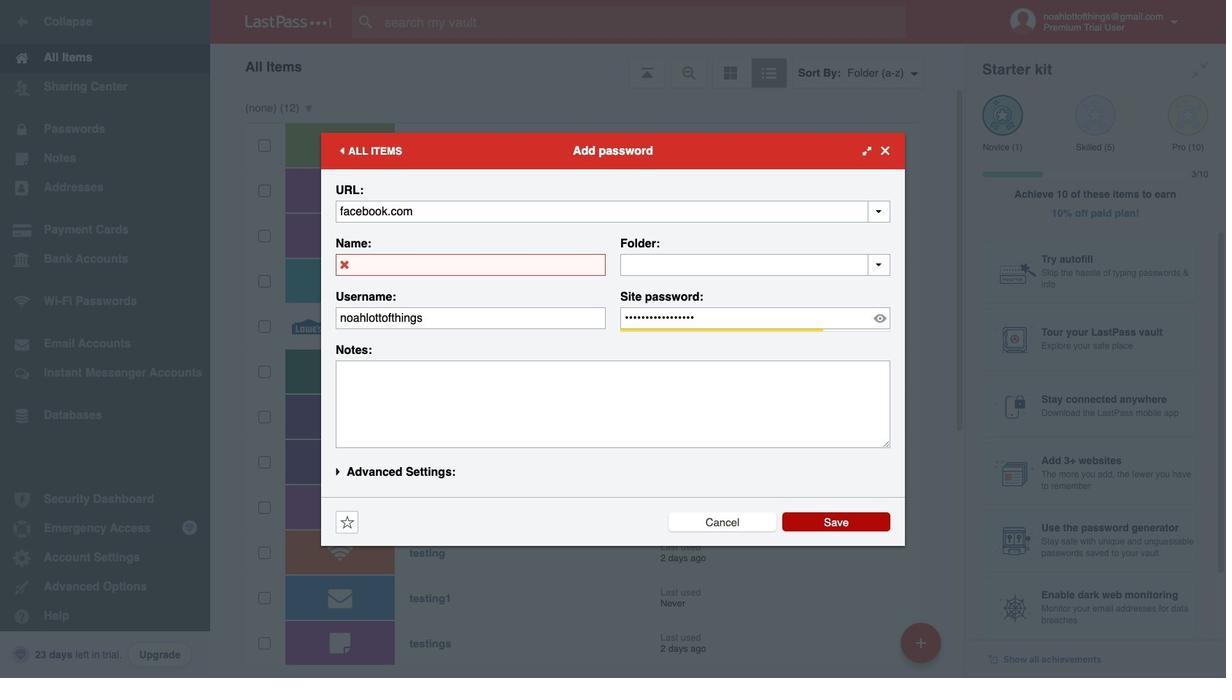 Task type: describe. For each thing, give the bounding box(es) containing it.
new item image
[[916, 638, 927, 648]]

main navigation navigation
[[0, 0, 210, 678]]

lastpass image
[[245, 15, 332, 28]]



Task type: locate. For each thing, give the bounding box(es) containing it.
Search search field
[[352, 6, 935, 38]]

search my vault text field
[[352, 6, 935, 38]]

None password field
[[621, 307, 891, 329]]

None text field
[[621, 254, 891, 276]]

dialog
[[321, 133, 905, 546]]

new item navigation
[[896, 618, 951, 678]]

None text field
[[336, 200, 891, 222], [336, 254, 606, 276], [336, 307, 606, 329], [336, 360, 891, 448], [336, 200, 891, 222], [336, 254, 606, 276], [336, 307, 606, 329], [336, 360, 891, 448]]

vault options navigation
[[210, 44, 965, 88]]



